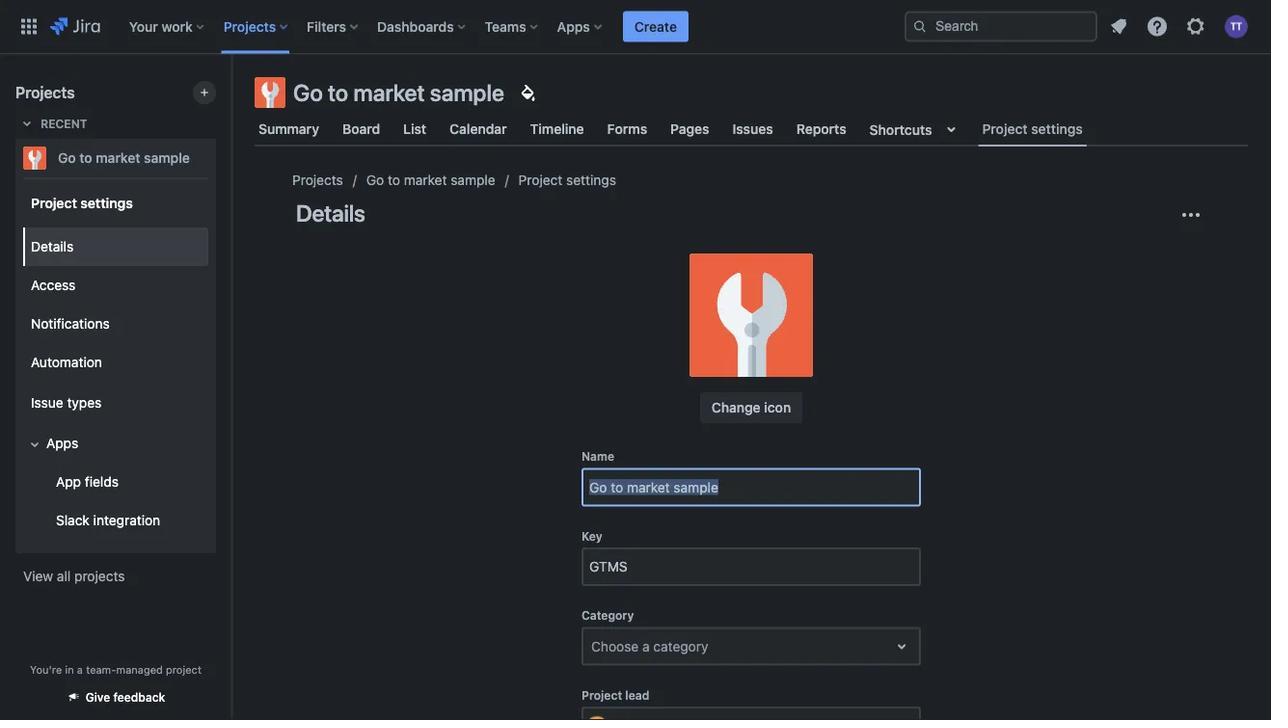 Task type: describe. For each thing, give the bounding box(es) containing it.
types
[[67, 395, 102, 411]]

view all projects link
[[15, 559, 216, 594]]

create project image
[[197, 85, 212, 100]]

give feedback button
[[55, 682, 177, 713]]

feedback
[[113, 691, 165, 705]]

calendar link
[[446, 112, 511, 147]]

project settings for group containing project settings
[[31, 195, 133, 211]]

notifications image
[[1107, 15, 1131, 38]]

group containing project settings
[[19, 177, 208, 552]]

all
[[57, 569, 71, 585]]

view
[[23, 569, 53, 585]]

you're
[[30, 664, 62, 676]]

issue
[[31, 395, 63, 411]]

projects for projects "link"
[[292, 172, 343, 188]]

collapse recent projects image
[[15, 112, 39, 135]]

key
[[582, 530, 603, 543]]

project inside group
[[31, 195, 77, 211]]

integration
[[93, 513, 160, 529]]

help image
[[1146, 15, 1169, 38]]

settings image
[[1185, 15, 1208, 38]]

app fields
[[56, 474, 119, 490]]

0 vertical spatial market
[[353, 79, 425, 106]]

projects
[[74, 569, 125, 585]]

1 horizontal spatial a
[[642, 639, 650, 654]]

slack integration link
[[35, 502, 208, 540]]

automation link
[[23, 343, 208, 382]]

projects button
[[218, 11, 295, 42]]

board
[[342, 121, 380, 137]]

list link
[[400, 112, 430, 147]]

summary link
[[255, 112, 323, 147]]

teams
[[485, 18, 526, 34]]

1 vertical spatial projects
[[15, 83, 75, 102]]

pages link
[[667, 112, 713, 147]]

Category text field
[[591, 637, 595, 656]]

0 horizontal spatial go
[[58, 150, 76, 166]]

expand image
[[23, 433, 46, 456]]

1 horizontal spatial go to market sample link
[[366, 169, 495, 192]]

forms
[[607, 121, 647, 137]]

group containing details
[[19, 222, 208, 546]]

issues
[[733, 121, 773, 137]]

project down timeline link
[[519, 172, 563, 188]]

project settings link
[[519, 169, 616, 192]]

1 vertical spatial sample
[[144, 150, 190, 166]]

category
[[653, 639, 709, 654]]

1 vertical spatial go to market sample
[[58, 150, 190, 166]]

details inside details link
[[31, 239, 74, 255]]

forms link
[[603, 112, 651, 147]]

pages
[[671, 121, 710, 137]]

board link
[[339, 112, 384, 147]]

Name field
[[584, 470, 919, 505]]

timeline link
[[526, 112, 588, 147]]

sidebar navigation image
[[210, 77, 253, 116]]

change icon
[[712, 400, 791, 416]]

access link
[[23, 266, 208, 305]]

add to starred image
[[210, 147, 233, 170]]

banner containing your work
[[0, 0, 1271, 54]]

app
[[56, 474, 81, 490]]

app fields link
[[35, 463, 208, 502]]

0 vertical spatial sample
[[430, 79, 504, 106]]

fields
[[85, 474, 119, 490]]

project
[[166, 664, 202, 676]]

tab list containing project settings
[[243, 112, 1260, 147]]

reports
[[797, 121, 847, 137]]

0 horizontal spatial to
[[79, 150, 92, 166]]

0 vertical spatial go to market sample
[[293, 79, 504, 106]]

more image
[[1180, 204, 1203, 227]]

open image
[[890, 635, 914, 658]]

0 vertical spatial to
[[328, 79, 348, 106]]

1 horizontal spatial go
[[293, 79, 323, 106]]

in
[[65, 664, 74, 676]]

issues link
[[729, 112, 777, 147]]

0 horizontal spatial a
[[77, 664, 83, 676]]

create
[[635, 18, 677, 34]]



Task type: locate. For each thing, give the bounding box(es) containing it.
change
[[712, 400, 761, 416]]

slack integration
[[56, 513, 160, 529]]

0 horizontal spatial go to market sample link
[[15, 139, 208, 177]]

2 vertical spatial sample
[[451, 172, 495, 188]]

1 vertical spatial apps
[[46, 436, 78, 452]]

0 vertical spatial project settings
[[982, 121, 1083, 137]]

1 vertical spatial settings
[[566, 172, 616, 188]]

primary element
[[12, 0, 905, 54]]

dashboards button
[[371, 11, 473, 42]]

sample up calendar
[[430, 79, 504, 106]]

managed
[[116, 664, 163, 676]]

apps inside dropdown button
[[557, 18, 590, 34]]

issue types
[[31, 395, 102, 411]]

1 horizontal spatial to
[[328, 79, 348, 106]]

2 group from the top
[[19, 222, 208, 546]]

2 horizontal spatial settings
[[1031, 121, 1083, 137]]

search image
[[913, 19, 928, 34]]

filters
[[307, 18, 346, 34]]

team-
[[86, 664, 116, 676]]

2 vertical spatial go to market sample
[[366, 172, 495, 188]]

access
[[31, 277, 76, 293]]

1 vertical spatial project settings
[[519, 172, 616, 188]]

projects link
[[292, 169, 343, 192]]

project left lead
[[582, 689, 622, 702]]

summary
[[259, 121, 319, 137]]

project
[[982, 121, 1028, 137], [519, 172, 563, 188], [31, 195, 77, 211], [582, 689, 622, 702]]

0 vertical spatial details
[[296, 200, 365, 227]]

apps inside button
[[46, 436, 78, 452]]

details up access
[[31, 239, 74, 255]]

go to market sample link
[[15, 139, 208, 177], [366, 169, 495, 192]]

2 vertical spatial to
[[388, 172, 400, 188]]

work
[[162, 18, 193, 34]]

a
[[642, 639, 650, 654], [77, 664, 83, 676]]

1 horizontal spatial details
[[296, 200, 365, 227]]

1 vertical spatial market
[[96, 150, 140, 166]]

0 vertical spatial apps
[[557, 18, 590, 34]]

slack
[[56, 513, 90, 529]]

1 vertical spatial a
[[77, 664, 83, 676]]

Key field
[[584, 550, 919, 585]]

filters button
[[301, 11, 366, 42]]

banner
[[0, 0, 1271, 54]]

1 vertical spatial to
[[79, 150, 92, 166]]

0 vertical spatial settings
[[1031, 121, 1083, 137]]

icon
[[764, 400, 791, 416]]

lead
[[625, 689, 650, 702]]

shortcuts button
[[866, 112, 967, 147]]

2 horizontal spatial project settings
[[982, 121, 1083, 137]]

sample
[[430, 79, 504, 106], [144, 150, 190, 166], [451, 172, 495, 188]]

2 horizontal spatial to
[[388, 172, 400, 188]]

details down projects "link"
[[296, 200, 365, 227]]

2 vertical spatial market
[[404, 172, 447, 188]]

a right in
[[77, 664, 83, 676]]

settings for project settings link
[[566, 172, 616, 188]]

project settings for project settings link
[[519, 172, 616, 188]]

to
[[328, 79, 348, 106], [79, 150, 92, 166], [388, 172, 400, 188]]

go down board link
[[366, 172, 384, 188]]

a right choose
[[642, 639, 650, 654]]

give feedback
[[86, 691, 165, 705]]

name
[[582, 450, 614, 464]]

2 vertical spatial go
[[366, 172, 384, 188]]

settings
[[1031, 121, 1083, 137], [566, 172, 616, 188], [80, 195, 133, 211]]

your
[[129, 18, 158, 34]]

set background color image
[[516, 81, 539, 104]]

go to market sample
[[293, 79, 504, 106], [58, 150, 190, 166], [366, 172, 495, 188]]

market up list
[[353, 79, 425, 106]]

0 vertical spatial projects
[[224, 18, 276, 34]]

you're in a team-managed project
[[30, 664, 202, 676]]

settings inside tab list
[[1031, 121, 1083, 137]]

apps up app
[[46, 436, 78, 452]]

jira image
[[50, 15, 100, 38], [50, 15, 100, 38]]

apps button
[[23, 424, 208, 463]]

your profile and settings image
[[1225, 15, 1248, 38]]

notifications
[[31, 316, 110, 332]]

shortcuts
[[870, 121, 932, 137]]

sample left add to starred image
[[144, 150, 190, 166]]

projects for projects dropdown button on the left top
[[224, 18, 276, 34]]

1 group from the top
[[19, 177, 208, 552]]

automation
[[31, 355, 102, 371]]

projects inside dropdown button
[[224, 18, 276, 34]]

2 horizontal spatial projects
[[292, 172, 343, 188]]

1 vertical spatial go
[[58, 150, 76, 166]]

to down recent at the left of page
[[79, 150, 92, 166]]

0 horizontal spatial details
[[31, 239, 74, 255]]

timeline
[[530, 121, 584, 137]]

tab list
[[243, 112, 1260, 147]]

project up details link
[[31, 195, 77, 211]]

0 vertical spatial go
[[293, 79, 323, 106]]

go to market sample down recent at the left of page
[[58, 150, 190, 166]]

0 horizontal spatial projects
[[15, 83, 75, 102]]

your work button
[[123, 11, 212, 42]]

go to market sample link down recent at the left of page
[[15, 139, 208, 177]]

projects
[[224, 18, 276, 34], [15, 83, 75, 102], [292, 172, 343, 188]]

change icon button
[[700, 393, 803, 423]]

projects up collapse recent projects image
[[15, 83, 75, 102]]

teams button
[[479, 11, 546, 42]]

2 vertical spatial settings
[[80, 195, 133, 211]]

go
[[293, 79, 323, 106], [58, 150, 76, 166], [366, 172, 384, 188]]

category
[[582, 609, 634, 623]]

2 vertical spatial projects
[[292, 172, 343, 188]]

to up board
[[328, 79, 348, 106]]

1 horizontal spatial apps
[[557, 18, 590, 34]]

settings for group containing project settings
[[80, 195, 133, 211]]

projects down summary link
[[292, 172, 343, 188]]

market
[[353, 79, 425, 106], [96, 150, 140, 166], [404, 172, 447, 188]]

project right shortcuts dropdown button
[[982, 121, 1028, 137]]

apps
[[557, 18, 590, 34], [46, 436, 78, 452]]

apps button
[[551, 11, 609, 42]]

projects up sidebar navigation image
[[224, 18, 276, 34]]

settings inside group
[[80, 195, 133, 211]]

dashboards
[[377, 18, 454, 34]]

1 horizontal spatial project settings
[[519, 172, 616, 188]]

choose a category
[[591, 639, 709, 654]]

details link
[[23, 228, 208, 266]]

notifications link
[[23, 305, 208, 343]]

sample down the calendar link at the left
[[451, 172, 495, 188]]

market up details link
[[96, 150, 140, 166]]

apps right teams popup button
[[557, 18, 590, 34]]

0 horizontal spatial project settings
[[31, 195, 133, 211]]

2 horizontal spatial go
[[366, 172, 384, 188]]

go to market sample up list
[[293, 79, 504, 106]]

0 horizontal spatial settings
[[80, 195, 133, 211]]

go to market sample link down list 'link'
[[366, 169, 495, 192]]

reports link
[[793, 112, 850, 147]]

group
[[19, 177, 208, 552], [19, 222, 208, 546]]

list
[[403, 121, 427, 137]]

to down list 'link'
[[388, 172, 400, 188]]

calendar
[[450, 121, 507, 137]]

create button
[[623, 11, 689, 42]]

1 horizontal spatial settings
[[566, 172, 616, 188]]

choose
[[591, 639, 639, 654]]

0 vertical spatial a
[[642, 639, 650, 654]]

details
[[296, 200, 365, 227], [31, 239, 74, 255]]

go to market sample down list 'link'
[[366, 172, 495, 188]]

view all projects
[[23, 569, 125, 585]]

project avatar image
[[690, 254, 813, 377]]

issue types link
[[23, 382, 208, 424]]

project settings inside group
[[31, 195, 133, 211]]

your work
[[129, 18, 193, 34]]

go up "summary"
[[293, 79, 323, 106]]

1 vertical spatial details
[[31, 239, 74, 255]]

give
[[86, 691, 110, 705]]

appswitcher icon image
[[17, 15, 41, 38]]

market down list 'link'
[[404, 172, 447, 188]]

recent
[[41, 117, 87, 130]]

2 vertical spatial project settings
[[31, 195, 133, 211]]

go down recent at the left of page
[[58, 150, 76, 166]]

Search field
[[905, 11, 1098, 42]]

0 horizontal spatial apps
[[46, 436, 78, 452]]

project settings
[[982, 121, 1083, 137], [519, 172, 616, 188], [31, 195, 133, 211]]

project lead
[[582, 689, 650, 702]]

1 horizontal spatial projects
[[224, 18, 276, 34]]



Task type: vqa. For each thing, say whether or not it's contained in the screenshot.
second group from the bottom
yes



